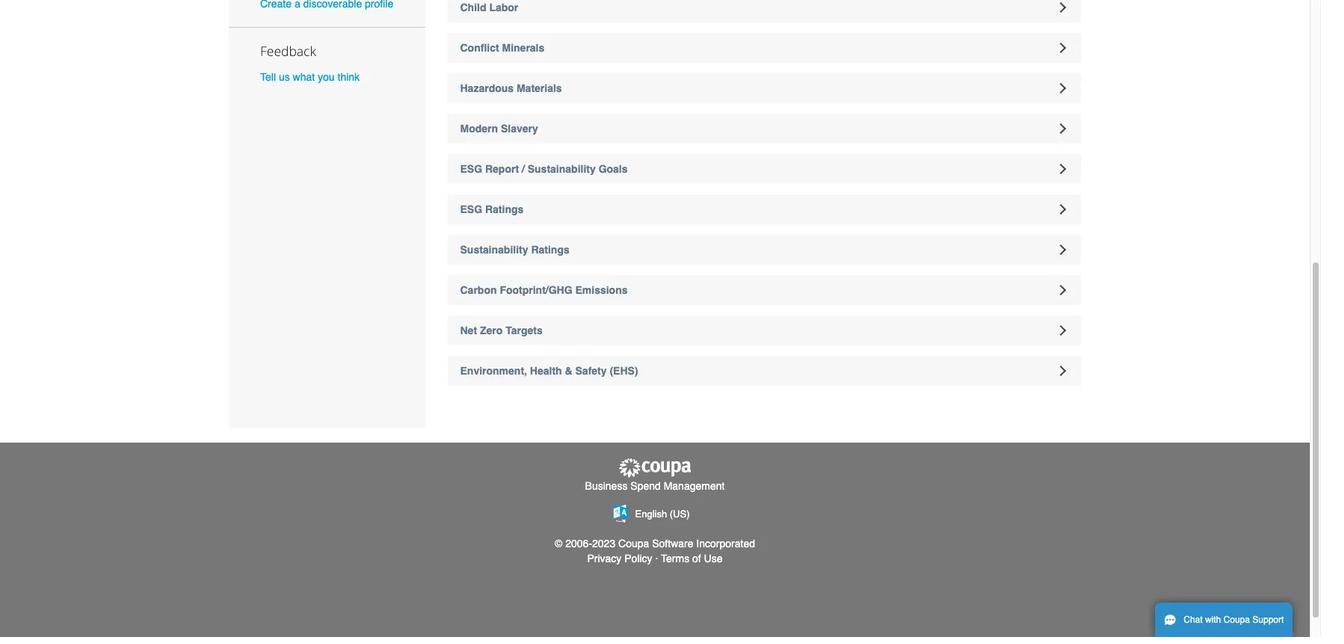 Task type: vqa. For each thing, say whether or not it's contained in the screenshot.
Sustainability Ratings "dropdown button"
yes



Task type: describe. For each thing, give the bounding box(es) containing it.
environment,
[[460, 365, 527, 377]]

footprint/ghg
[[500, 284, 573, 296]]

terms of use link
[[661, 553, 723, 565]]

/
[[522, 163, 525, 175]]

management
[[664, 480, 725, 492]]

incorporated
[[697, 538, 755, 550]]

tell us what you think
[[260, 71, 360, 83]]

chat with coupa support button
[[1155, 603, 1293, 637]]

environment, health & safety (ehs)
[[460, 365, 638, 377]]

tell us what you think button
[[260, 70, 360, 85]]

environment, health & safety (ehs) heading
[[448, 356, 1081, 386]]

©
[[555, 538, 563, 550]]

us
[[279, 71, 290, 83]]

with
[[1206, 615, 1221, 625]]

feedback
[[260, 42, 316, 60]]

privacy policy link
[[587, 553, 653, 565]]

child labor
[[460, 1, 518, 13]]

goals
[[599, 163, 628, 175]]

environment, health & safety (ehs) button
[[448, 356, 1081, 386]]

hazardous
[[460, 82, 514, 94]]

emissions
[[575, 284, 628, 296]]

what
[[293, 71, 315, 83]]

esg report / sustainability goals heading
[[448, 154, 1081, 184]]

english
[[635, 509, 667, 520]]

spend
[[631, 480, 661, 492]]

think
[[338, 71, 360, 83]]

&
[[565, 365, 573, 377]]

net zero targets heading
[[448, 316, 1081, 346]]

net zero targets button
[[448, 316, 1081, 346]]

coupa supplier portal image
[[618, 458, 693, 479]]

health
[[530, 365, 562, 377]]

report
[[485, 163, 519, 175]]

child labor heading
[[448, 0, 1081, 22]]

of
[[693, 553, 701, 565]]

labor
[[489, 1, 518, 13]]

child
[[460, 1, 486, 13]]

conflict minerals
[[460, 42, 545, 54]]

coupa inside button
[[1224, 615, 1250, 625]]

targets
[[506, 325, 543, 337]]

terms of use
[[661, 553, 723, 565]]

carbon footprint/ghg emissions button
[[448, 275, 1081, 305]]

carbon footprint/ghg emissions heading
[[448, 275, 1081, 305]]

english (us)
[[635, 509, 690, 520]]

slavery
[[501, 123, 538, 135]]

materials
[[517, 82, 562, 94]]

software
[[652, 538, 694, 550]]

(us)
[[670, 509, 690, 520]]

conflict minerals button
[[448, 33, 1081, 63]]

sustainability ratings heading
[[448, 235, 1081, 265]]

esg for esg ratings
[[460, 203, 482, 215]]



Task type: locate. For each thing, give the bounding box(es) containing it.
sustainability ratings
[[460, 244, 570, 256]]

1 horizontal spatial coupa
[[1224, 615, 1250, 625]]

you
[[318, 71, 335, 83]]

business
[[585, 480, 628, 492]]

policy
[[625, 553, 653, 565]]

net
[[460, 325, 477, 337]]

esg ratings
[[460, 203, 524, 215]]

esg for esg report / sustainability goals
[[460, 163, 482, 175]]

support
[[1253, 615, 1284, 625]]

esg ratings button
[[448, 194, 1081, 224]]

esg
[[460, 163, 482, 175], [460, 203, 482, 215]]

1 esg from the top
[[460, 163, 482, 175]]

zero
[[480, 325, 503, 337]]

sustainability down esg ratings
[[460, 244, 528, 256]]

minerals
[[502, 42, 545, 54]]

sustainability right /
[[528, 163, 596, 175]]

chat
[[1184, 615, 1203, 625]]

1 vertical spatial coupa
[[1224, 615, 1250, 625]]

modern slavery
[[460, 123, 538, 135]]

0 horizontal spatial coupa
[[619, 538, 649, 550]]

chat with coupa support
[[1184, 615, 1284, 625]]

safety
[[575, 365, 607, 377]]

hazardous materials
[[460, 82, 562, 94]]

0 vertical spatial sustainability
[[528, 163, 596, 175]]

conflict
[[460, 42, 499, 54]]

1 horizontal spatial ratings
[[531, 244, 570, 256]]

modern slavery heading
[[448, 114, 1081, 144]]

carbon
[[460, 284, 497, 296]]

ratings inside the sustainability ratings dropdown button
[[531, 244, 570, 256]]

terms
[[661, 553, 690, 565]]

© 2006-2023 coupa software incorporated
[[555, 538, 755, 550]]

0 horizontal spatial ratings
[[485, 203, 524, 215]]

esg up sustainability ratings
[[460, 203, 482, 215]]

2023
[[592, 538, 616, 550]]

(ehs)
[[610, 365, 638, 377]]

net zero targets
[[460, 325, 543, 337]]

privacy policy
[[587, 553, 653, 565]]

modern
[[460, 123, 498, 135]]

privacy
[[587, 553, 622, 565]]

use
[[704, 553, 723, 565]]

hazardous materials heading
[[448, 73, 1081, 103]]

ratings for sustainability ratings
[[531, 244, 570, 256]]

sustainability inside heading
[[528, 163, 596, 175]]

sustainability
[[528, 163, 596, 175], [460, 244, 528, 256]]

hazardous materials button
[[448, 73, 1081, 103]]

1 vertical spatial ratings
[[531, 244, 570, 256]]

2 esg from the top
[[460, 203, 482, 215]]

ratings up carbon footprint/ghg emissions
[[531, 244, 570, 256]]

ratings down report
[[485, 203, 524, 215]]

0 vertical spatial coupa
[[619, 538, 649, 550]]

1 vertical spatial sustainability
[[460, 244, 528, 256]]

esg report / sustainability goals button
[[448, 154, 1081, 184]]

child labor button
[[448, 0, 1081, 22]]

coupa right with
[[1224, 615, 1250, 625]]

coupa up policy
[[619, 538, 649, 550]]

business spend management
[[585, 480, 725, 492]]

esg inside dropdown button
[[460, 203, 482, 215]]

carbon footprint/ghg emissions
[[460, 284, 628, 296]]

sustainability ratings button
[[448, 235, 1081, 265]]

esg ratings heading
[[448, 194, 1081, 224]]

esg inside dropdown button
[[460, 163, 482, 175]]

sustainability inside heading
[[460, 244, 528, 256]]

ratings inside the esg ratings dropdown button
[[485, 203, 524, 215]]

esg left report
[[460, 163, 482, 175]]

coupa
[[619, 538, 649, 550], [1224, 615, 1250, 625]]

0 vertical spatial ratings
[[485, 203, 524, 215]]

conflict minerals heading
[[448, 33, 1081, 63]]

1 vertical spatial esg
[[460, 203, 482, 215]]

2006-
[[566, 538, 592, 550]]

ratings
[[485, 203, 524, 215], [531, 244, 570, 256]]

0 vertical spatial esg
[[460, 163, 482, 175]]

tell
[[260, 71, 276, 83]]

esg report / sustainability goals
[[460, 163, 628, 175]]

ratings for esg ratings
[[485, 203, 524, 215]]

modern slavery button
[[448, 114, 1081, 144]]



